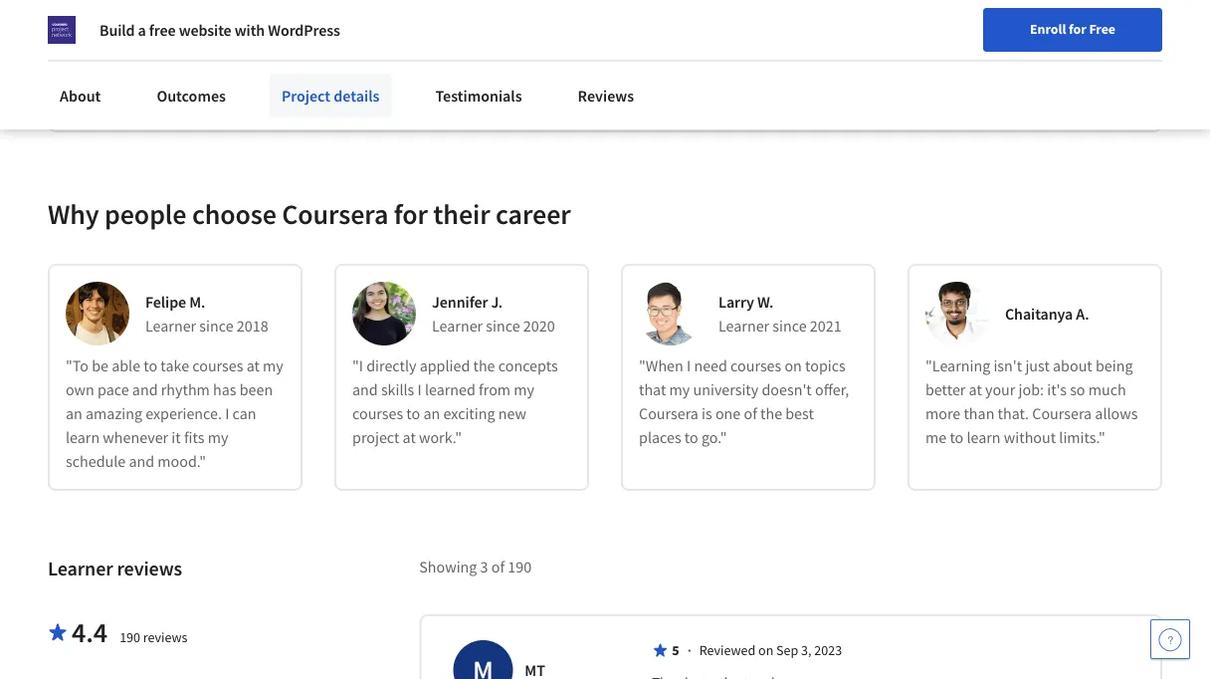 Task type: vqa. For each thing, say whether or not it's contained in the screenshot.
rightmost An
yes



Task type: locate. For each thing, give the bounding box(es) containing it.
courses inside ""to be able to take courses at my own pace and rhythm has been an amazing experience. i can learn whenever it fits my schedule and mood.""
[[192, 356, 243, 376]]

desktop right or
[[424, 53, 478, 73]]

learner for larry
[[719, 316, 770, 336]]

courses inside "i directly applied the concepts and skills i learned from my courses to an exciting new project at work."
[[353, 404, 403, 424]]

isn't
[[994, 356, 1023, 376]]

learn for that.
[[967, 428, 1001, 448]]

for left their
[[394, 197, 428, 232]]

learner
[[145, 316, 196, 336], [432, 316, 483, 336], [719, 316, 770, 336], [48, 557, 113, 581]]

0 horizontal spatial for
[[332, 53, 351, 73]]

1 learn from the left
[[66, 428, 100, 448]]

2 horizontal spatial on
[[785, 356, 802, 376]]

for inside button
[[1069, 20, 1087, 38]]

i left can
[[225, 404, 229, 424]]

enroll for free
[[1031, 20, 1116, 38]]

since for w.
[[773, 316, 807, 336]]

it's
[[1048, 380, 1067, 400]]

since inside 'jennifer j. learner since 2020'
[[486, 316, 520, 336]]

i right skills
[[418, 380, 422, 400]]

reviews for 190 reviews
[[143, 629, 188, 647]]

project
[[204, 53, 251, 73], [282, 86, 331, 106]]

at inside "i directly applied the concepts and skills i learned from my courses to an exciting new project at work."
[[403, 428, 416, 448]]

is inside 'available only on desktop this guided project is designed for laptops or desktop computers with a reliable internet connection, not mobile devices.'
[[254, 53, 265, 73]]

1 since from the left
[[200, 316, 234, 336]]

1 vertical spatial 190
[[120, 629, 140, 647]]

reviews
[[578, 86, 634, 106]]

at inside "learning isn't just about being better at your job: it's so much more than that. coursera allows me to learn without limits."
[[969, 380, 983, 400]]

0 horizontal spatial the
[[474, 356, 495, 376]]

None search field
[[268, 52, 437, 92]]

at inside ""to be able to take courses at my own pace and rhythm has been an amazing experience. i can learn whenever it fits my schedule and mood.""
[[247, 356, 260, 376]]

190 right 3
[[508, 557, 532, 577]]

a left free
[[138, 20, 146, 40]]

learner down larry
[[719, 316, 770, 336]]

since inside felipe m. learner since 2018
[[200, 316, 234, 336]]

2 horizontal spatial at
[[969, 380, 983, 400]]

1 horizontal spatial coursera
[[639, 404, 699, 424]]

university
[[694, 380, 759, 400]]

chaitanya
[[1006, 304, 1074, 324]]

website
[[179, 20, 232, 40]]

banner navigation
[[16, 0, 560, 40]]

5
[[672, 642, 680, 660]]

the left best at the bottom of page
[[761, 404, 783, 424]]

0 horizontal spatial learn
[[66, 428, 100, 448]]

coursera project network image
[[48, 16, 76, 44]]

reviews right "4.4"
[[143, 629, 188, 647]]

learn up the schedule on the left
[[66, 428, 100, 448]]

to down skills
[[407, 404, 420, 424]]

learn inside "learning isn't just about being better at your job: it's so much more than that. coursera allows me to learn without limits."
[[967, 428, 1001, 448]]

is up connection,
[[254, 53, 265, 73]]

the inside "i directly applied the concepts and skills i learned from my courses to an exciting new project at work."
[[474, 356, 495, 376]]

2 horizontal spatial courses
[[731, 356, 782, 376]]

2 for from the left
[[165, 10, 186, 30]]

0 vertical spatial 190
[[508, 557, 532, 577]]

reviews
[[117, 557, 182, 581], [143, 629, 188, 647]]

than
[[964, 404, 995, 424]]

1 horizontal spatial of
[[744, 404, 758, 424]]

outcomes link
[[145, 74, 238, 118]]

2 since from the left
[[486, 316, 520, 336]]

1 vertical spatial i
[[418, 380, 422, 400]]

2 an from the left
[[424, 404, 440, 424]]

coursera
[[282, 197, 389, 232], [639, 404, 699, 424], [1033, 404, 1093, 424]]

for universities
[[295, 10, 398, 30]]

is inside "when i need courses on topics that my university doesn't offer, coursera is one of the best places to go."
[[702, 404, 713, 424]]

the up from
[[474, 356, 495, 376]]

without
[[1005, 428, 1057, 448]]

an
[[66, 404, 82, 424], [424, 404, 440, 424]]

0 horizontal spatial of
[[492, 557, 505, 577]]

since
[[200, 316, 234, 336], [486, 316, 520, 336], [773, 316, 807, 336]]

a.
[[1077, 304, 1090, 324]]

1 horizontal spatial for
[[165, 10, 186, 30]]

devices.
[[388, 77, 442, 97]]

1 vertical spatial of
[[492, 557, 505, 577]]

english button
[[866, 40, 986, 105]]

i left need
[[687, 356, 691, 376]]

go."
[[702, 428, 727, 448]]

2 vertical spatial i
[[225, 404, 229, 424]]

coursera inside "learning isn't just about being better at your job: it's so much more than that. coursera allows me to learn without limits."
[[1033, 404, 1093, 424]]

1 horizontal spatial at
[[403, 428, 416, 448]]

1 vertical spatial for
[[332, 53, 351, 73]]

project down designed
[[282, 86, 331, 106]]

on left sep
[[759, 642, 774, 660]]

my down concepts
[[514, 380, 535, 400]]

0 horizontal spatial is
[[254, 53, 265, 73]]

enroll
[[1031, 20, 1067, 38]]

that
[[639, 380, 667, 400]]

this
[[121, 53, 149, 73]]

to right me
[[950, 428, 964, 448]]

1 horizontal spatial on
[[759, 642, 774, 660]]

topics
[[806, 356, 846, 376]]

2 horizontal spatial for
[[295, 10, 316, 30]]

learner down felipe
[[145, 316, 196, 336]]

rhythm
[[161, 380, 210, 400]]

with inside 'available only on desktop this guided project is designed for laptops or desktop computers with a reliable internet connection, not mobile devices.'
[[556, 53, 585, 73]]

skills
[[381, 380, 415, 400]]

2 learn from the left
[[967, 428, 1001, 448]]

"when
[[639, 356, 684, 376]]

amazing
[[86, 404, 142, 424]]

for for businesses
[[165, 10, 186, 30]]

0 vertical spatial project
[[204, 53, 251, 73]]

1 horizontal spatial project
[[282, 86, 331, 106]]

3 since from the left
[[773, 316, 807, 336]]

fits
[[184, 428, 205, 448]]

of right 3
[[492, 557, 505, 577]]

w.
[[758, 292, 774, 312]]

i inside "when i need courses on topics that my university doesn't offer, coursera is one of the best places to go."
[[687, 356, 691, 376]]

my inside "when i need courses on topics that my university doesn't offer, coursera is one of the best places to go."
[[670, 380, 690, 400]]

learned
[[425, 380, 476, 400]]

allows
[[1096, 404, 1139, 424]]

felipe
[[145, 292, 186, 312]]

for left free
[[1069, 20, 1087, 38]]

at up the been
[[247, 356, 260, 376]]

an inside "i directly applied the concepts and skills i learned from my courses to an exciting new project at work."
[[424, 404, 440, 424]]

0 horizontal spatial coursera
[[282, 197, 389, 232]]

learner inside larry w. learner since 2021
[[719, 316, 770, 336]]

1 horizontal spatial a
[[588, 53, 596, 73]]

1 horizontal spatial an
[[424, 404, 440, 424]]

since inside larry w. learner since 2021
[[773, 316, 807, 336]]

2 horizontal spatial since
[[773, 316, 807, 336]]

to left go."
[[685, 428, 699, 448]]

1 horizontal spatial learn
[[967, 428, 1001, 448]]

a up "reviews"
[[588, 53, 596, 73]]

1 horizontal spatial since
[[486, 316, 520, 336]]

experience.
[[146, 404, 222, 424]]

a
[[138, 20, 146, 40], [588, 53, 596, 73]]

since for j.
[[486, 316, 520, 336]]

at left work."
[[403, 428, 416, 448]]

universities
[[320, 10, 398, 30]]

0 vertical spatial i
[[687, 356, 691, 376]]

an down own
[[66, 404, 82, 424]]

0 horizontal spatial on
[[219, 29, 236, 49]]

learner for jennifer
[[432, 316, 483, 336]]

3 for from the left
[[295, 10, 316, 30]]

0 horizontal spatial courses
[[192, 356, 243, 376]]

0 horizontal spatial desktop
[[239, 29, 294, 49]]

0 horizontal spatial an
[[66, 404, 82, 424]]

to inside "i directly applied the concepts and skills i learned from my courses to an exciting new project at work."
[[407, 404, 420, 424]]

learner down jennifer
[[432, 316, 483, 336]]

sep
[[777, 642, 799, 660]]

courses
[[192, 356, 243, 376], [731, 356, 782, 376], [353, 404, 403, 424]]

0 vertical spatial with
[[235, 20, 265, 40]]

project inside 'available only on desktop this guided project is designed for laptops or desktop computers with a reliable internet connection, not mobile devices.'
[[204, 53, 251, 73]]

2020
[[524, 316, 555, 336]]

computers
[[481, 53, 553, 73]]

wordpress
[[268, 20, 340, 40]]

job:
[[1019, 380, 1045, 400]]

for
[[1069, 20, 1087, 38], [332, 53, 351, 73], [394, 197, 428, 232]]

since down m.
[[200, 316, 234, 336]]

reviews up 190 reviews
[[117, 557, 182, 581]]

for businesses
[[165, 10, 263, 30]]

an up work."
[[424, 404, 440, 424]]

the
[[474, 356, 495, 376], [761, 404, 783, 424]]

0 vertical spatial reviews
[[117, 557, 182, 581]]

to inside "when i need courses on topics that my university doesn't offer, coursera is one of the best places to go."
[[685, 428, 699, 448]]

at up than
[[969, 380, 983, 400]]

learner inside 'jennifer j. learner since 2020'
[[432, 316, 483, 336]]

can
[[233, 404, 256, 424]]

reliable
[[121, 77, 172, 97]]

and
[[132, 380, 158, 400], [353, 380, 378, 400], [129, 452, 154, 471]]

1 vertical spatial is
[[702, 404, 713, 424]]

1 horizontal spatial is
[[702, 404, 713, 424]]

0 vertical spatial on
[[219, 29, 236, 49]]

that.
[[998, 404, 1030, 424]]

0 horizontal spatial at
[[247, 356, 260, 376]]

an inside ""to be able to take courses at my own pace and rhythm has been an amazing experience. i can learn whenever it fits my schedule and mood.""
[[66, 404, 82, 424]]

schedule
[[66, 452, 126, 471]]

0 vertical spatial of
[[744, 404, 758, 424]]

0 vertical spatial the
[[474, 356, 495, 376]]

190 right "4.4"
[[120, 629, 140, 647]]

"learning
[[926, 356, 991, 376]]

at for courses
[[247, 356, 260, 376]]

1 vertical spatial project
[[282, 86, 331, 106]]

0 vertical spatial at
[[247, 356, 260, 376]]

1 horizontal spatial i
[[418, 380, 422, 400]]

their
[[434, 197, 491, 232]]

about link
[[48, 74, 113, 118]]

2 vertical spatial for
[[394, 197, 428, 232]]

learner inside felipe m. learner since 2018
[[145, 316, 196, 336]]

learn inside ""to be able to take courses at my own pace and rhythm has been an amazing experience. i can learn whenever it fits my schedule and mood.""
[[66, 428, 100, 448]]

on
[[219, 29, 236, 49], [785, 356, 802, 376], [759, 642, 774, 660]]

0 horizontal spatial project
[[204, 53, 251, 73]]

2021
[[810, 316, 842, 336]]

able
[[112, 356, 141, 376]]

on right only
[[219, 29, 236, 49]]

1 vertical spatial on
[[785, 356, 802, 376]]

since down w. in the right of the page
[[773, 316, 807, 336]]

and down '"i'
[[353, 380, 378, 400]]

1 horizontal spatial the
[[761, 404, 783, 424]]

career
[[496, 197, 571, 232]]

my right that
[[670, 380, 690, 400]]

my
[[263, 356, 284, 376], [514, 380, 535, 400], [670, 380, 690, 400], [208, 428, 228, 448]]

1 vertical spatial a
[[588, 53, 596, 73]]

project down build a free website with wordpress
[[204, 53, 251, 73]]

1 an from the left
[[66, 404, 82, 424]]

0 vertical spatial is
[[254, 53, 265, 73]]

learn down than
[[967, 428, 1001, 448]]

my right fits
[[208, 428, 228, 448]]

for up not on the left top of page
[[332, 53, 351, 73]]

1 horizontal spatial desktop
[[424, 53, 478, 73]]

on up doesn't
[[785, 356, 802, 376]]

1 horizontal spatial courses
[[353, 404, 403, 424]]

courses up the has
[[192, 356, 243, 376]]

0 horizontal spatial for
[[32, 10, 54, 30]]

at
[[247, 356, 260, 376], [969, 380, 983, 400], [403, 428, 416, 448]]

been
[[240, 380, 273, 400]]

with up reviews link
[[556, 53, 585, 73]]

1 vertical spatial with
[[556, 53, 585, 73]]

desktop up designed
[[239, 29, 294, 49]]

0 horizontal spatial since
[[200, 316, 234, 336]]

1 horizontal spatial for
[[394, 197, 428, 232]]

designed
[[268, 53, 329, 73]]

larry
[[719, 292, 755, 312]]

courses up project
[[353, 404, 403, 424]]

to inside ""to be able to take courses at my own pace and rhythm has been an amazing experience. i can learn whenever it fits my schedule and mood.""
[[144, 356, 158, 376]]

0 horizontal spatial i
[[225, 404, 229, 424]]

has
[[213, 380, 237, 400]]

people
[[105, 197, 187, 232]]

2 vertical spatial at
[[403, 428, 416, 448]]

since for m.
[[200, 316, 234, 336]]

with right website
[[235, 20, 265, 40]]

1 vertical spatial reviews
[[143, 629, 188, 647]]

own
[[66, 380, 94, 400]]

courses up 'university'
[[731, 356, 782, 376]]

1 vertical spatial the
[[761, 404, 783, 424]]

free
[[1090, 20, 1116, 38]]

of right one
[[744, 404, 758, 424]]

0 vertical spatial for
[[1069, 20, 1087, 38]]

1 horizontal spatial 190
[[508, 557, 532, 577]]

my inside "i directly applied the concepts and skills i learned from my courses to an exciting new project at work."
[[514, 380, 535, 400]]

2 horizontal spatial coursera
[[1033, 404, 1093, 424]]

0 vertical spatial a
[[138, 20, 146, 40]]

to left take
[[144, 356, 158, 376]]

1 horizontal spatial with
[[556, 53, 585, 73]]

since down j. at the top left
[[486, 316, 520, 336]]

2 horizontal spatial for
[[1069, 20, 1087, 38]]

is left one
[[702, 404, 713, 424]]

1 for from the left
[[32, 10, 54, 30]]

2 horizontal spatial i
[[687, 356, 691, 376]]

1 vertical spatial at
[[969, 380, 983, 400]]



Task type: describe. For each thing, give the bounding box(es) containing it.
coursera inside "when i need courses on topics that my university doesn't offer, coursera is one of the best places to go."
[[639, 404, 699, 424]]

english
[[902, 62, 950, 82]]

testimonials
[[436, 86, 522, 106]]

better
[[926, 380, 966, 400]]

connection,
[[231, 77, 310, 97]]

choose
[[192, 197, 277, 232]]

learner reviews
[[48, 557, 182, 581]]

businesses
[[190, 10, 263, 30]]

courses inside "when i need courses on topics that my university doesn't offer, coursera is one of the best places to go."
[[731, 356, 782, 376]]

2018
[[237, 316, 269, 336]]

best
[[786, 404, 814, 424]]

for inside 'available only on desktop this guided project is designed for laptops or desktop computers with a reliable internet connection, not mobile devices.'
[[332, 53, 351, 73]]

to inside "learning isn't just about being better at your job: it's so much more than that. coursera allows me to learn without limits."
[[950, 428, 964, 448]]

be
[[92, 356, 109, 376]]

free
[[149, 20, 176, 40]]

testimonials link
[[424, 74, 534, 118]]

individuals
[[57, 10, 133, 30]]

and down able
[[132, 380, 158, 400]]

"i directly applied the concepts and skills i learned from my courses to an exciting new project at work."
[[353, 356, 558, 448]]

doesn't
[[762, 380, 812, 400]]

2 vertical spatial on
[[759, 642, 774, 660]]

the inside "when i need courses on topics that my university doesn't offer, coursera is one of the best places to go."
[[761, 404, 783, 424]]

it
[[172, 428, 181, 448]]

i inside ""to be able to take courses at my own pace and rhythm has been an amazing experience. i can learn whenever it fits my schedule and mood.""
[[225, 404, 229, 424]]

larry w. learner since 2021
[[719, 292, 842, 336]]

and inside "i directly applied the concepts and skills i learned from my courses to an exciting new project at work."
[[353, 380, 378, 400]]

of inside "when i need courses on topics that my university doesn't offer, coursera is one of the best places to go."
[[744, 404, 758, 424]]

jennifer j. learner since 2020
[[432, 292, 555, 336]]

available only on desktop this guided project is designed for laptops or desktop computers with a reliable internet connection, not mobile devices.
[[121, 29, 596, 97]]

learner for felipe
[[145, 316, 196, 336]]

"learning isn't just about being better at your job: it's so much more than that. coursera allows me to learn without limits."
[[926, 356, 1139, 448]]

mood."
[[158, 452, 206, 471]]

chaitanya a.
[[1006, 304, 1090, 324]]

directly
[[367, 356, 417, 376]]

0 horizontal spatial a
[[138, 20, 146, 40]]

reviews link
[[566, 74, 646, 118]]

just
[[1026, 356, 1050, 376]]

3
[[481, 557, 489, 577]]

about
[[1054, 356, 1093, 376]]

0 horizontal spatial 190
[[120, 629, 140, 647]]

learner up "4.4"
[[48, 557, 113, 581]]

1 vertical spatial desktop
[[424, 53, 478, 73]]

your
[[986, 380, 1016, 400]]

offer,
[[816, 380, 850, 400]]

learn for an
[[66, 428, 100, 448]]

for for individuals
[[32, 10, 54, 30]]

being
[[1096, 356, 1134, 376]]

my up the been
[[263, 356, 284, 376]]

internet
[[175, 77, 228, 97]]

from
[[479, 380, 511, 400]]

help center image
[[1159, 627, 1183, 651]]

project
[[353, 428, 400, 448]]

a inside 'available only on desktop this guided project is designed for laptops or desktop computers with a reliable internet connection, not mobile devices.'
[[588, 53, 596, 73]]

take
[[161, 356, 189, 376]]

work."
[[419, 428, 462, 448]]

show notifications image
[[1015, 65, 1039, 89]]

felipe m. learner since 2018
[[145, 292, 269, 336]]

"i
[[353, 356, 363, 376]]

not
[[313, 77, 336, 97]]

reviewed
[[700, 642, 756, 660]]

enroll for free button
[[984, 8, 1163, 52]]

places
[[639, 428, 682, 448]]

reviewed on sep 3, 2023
[[700, 642, 843, 660]]

showing 3 of 190
[[420, 557, 532, 577]]

available
[[121, 29, 183, 49]]

2023
[[815, 642, 843, 660]]

why
[[48, 197, 99, 232]]

concepts
[[499, 356, 558, 376]]

for for universities
[[295, 10, 316, 30]]

more
[[926, 404, 961, 424]]

at for better
[[969, 380, 983, 400]]

project details link
[[270, 74, 392, 118]]

one
[[716, 404, 741, 424]]

limits."
[[1060, 428, 1106, 448]]

0 horizontal spatial with
[[235, 20, 265, 40]]

much
[[1089, 380, 1127, 400]]

showing
[[420, 557, 477, 577]]

exciting
[[444, 404, 495, 424]]

190 reviews
[[120, 629, 188, 647]]

need
[[694, 356, 728, 376]]

and down whenever
[[129, 452, 154, 471]]

applied
[[420, 356, 470, 376]]

shopping cart: 1 item image
[[818, 55, 856, 87]]

jennifer
[[432, 292, 488, 312]]

only
[[186, 29, 216, 49]]

j.
[[491, 292, 503, 312]]

"when i need courses on topics that my university doesn't offer, coursera is one of the best places to go."
[[639, 356, 850, 448]]

so
[[1071, 380, 1086, 400]]

4.4
[[72, 615, 108, 650]]

i inside "i directly applied the concepts and skills i learned from my courses to an exciting new project at work."
[[418, 380, 422, 400]]

coursera image
[[16, 56, 142, 88]]

on inside "when i need courses on topics that my university doesn't offer, coursera is one of the best places to go."
[[785, 356, 802, 376]]

"to be able to take courses at my own pace and rhythm has been an amazing experience. i can learn whenever it fits my schedule and mood."
[[66, 356, 284, 471]]

on inside 'available only on desktop this guided project is designed for laptops or desktop computers with a reliable internet connection, not mobile devices.'
[[219, 29, 236, 49]]

0 vertical spatial desktop
[[239, 29, 294, 49]]

3,
[[802, 642, 812, 660]]

guided
[[152, 53, 200, 73]]

why people choose coursera for their career
[[48, 197, 571, 232]]

reviews for learner reviews
[[117, 557, 182, 581]]

whenever
[[103, 428, 168, 448]]

build a free website with wordpress
[[100, 20, 340, 40]]

mobile
[[339, 77, 385, 97]]



